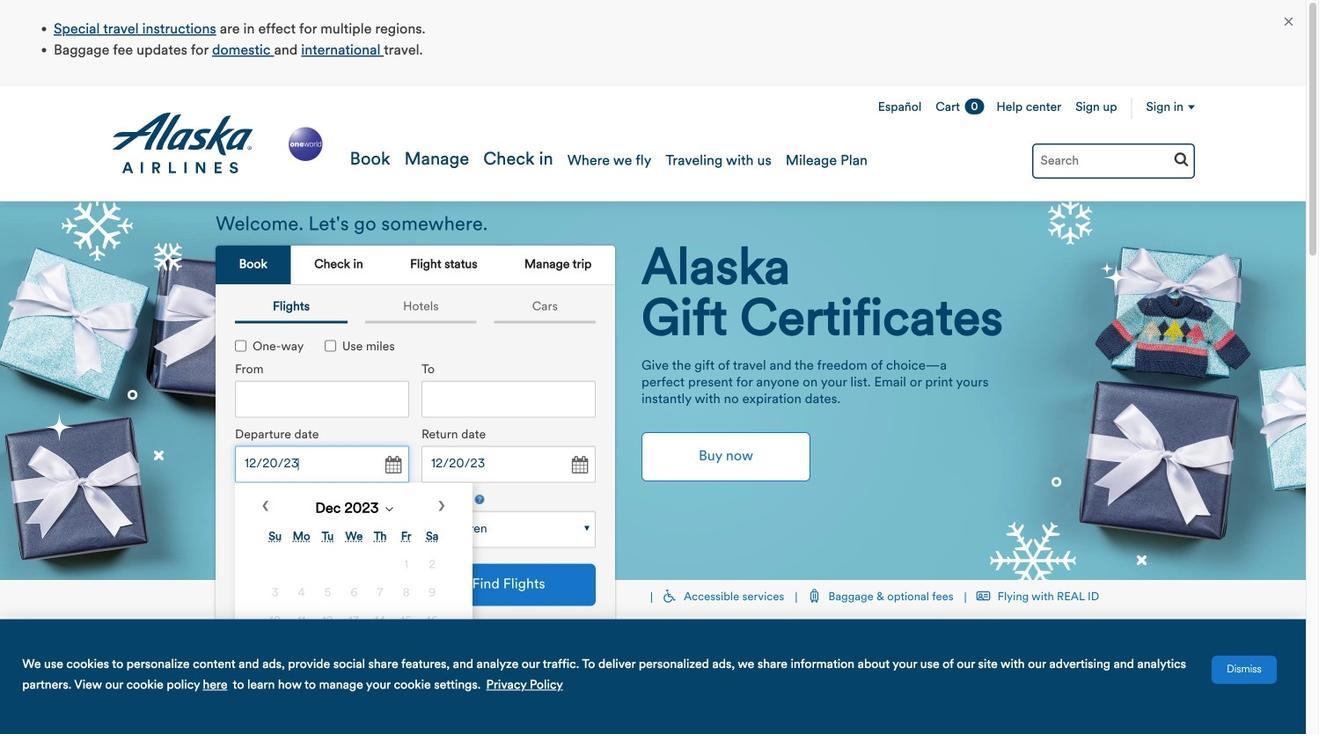 Task type: vqa. For each thing, say whether or not it's contained in the screenshot.
the middle group
no



Task type: describe. For each thing, give the bounding box(es) containing it.
5 row from the top
[[263, 665, 445, 692]]

search button image
[[1175, 151, 1190, 166]]

2 row from the top
[[263, 581, 445, 607]]

0 vertical spatial tab list
[[216, 246, 616, 285]]

Search text field
[[1033, 144, 1196, 179]]

4 row from the top
[[263, 637, 445, 663]]

open datepicker image
[[380, 453, 405, 478]]

alaska airlines logo image
[[111, 113, 254, 174]]

cookieconsent dialog
[[0, 619, 1307, 734]]

open datepicker image
[[567, 453, 592, 478]]



Task type: locate. For each thing, give the bounding box(es) containing it.
grid
[[262, 523, 446, 722]]

None text field
[[235, 381, 409, 418], [235, 446, 409, 483], [235, 381, 409, 418], [235, 446, 409, 483]]

None checkbox
[[325, 340, 336, 352]]

6 row from the top
[[263, 693, 445, 720]]

gifts and sweaters element
[[0, 202, 1307, 580]]

3 row from the top
[[263, 609, 445, 635]]

1 row from the top
[[263, 552, 445, 579]]

1 vertical spatial tab list
[[226, 294, 605, 324]]

form
[[222, 319, 602, 734]]

cell
[[394, 552, 419, 579], [420, 552, 445, 579], [263, 581, 287, 607], [289, 581, 314, 607], [316, 581, 340, 607], [342, 581, 367, 607], [368, 581, 393, 607], [394, 581, 419, 607], [420, 581, 445, 607], [263, 609, 287, 635], [289, 609, 314, 635], [316, 609, 340, 635], [342, 609, 367, 635], [368, 609, 393, 635], [394, 609, 419, 635], [420, 609, 445, 635], [263, 637, 287, 663], [289, 637, 314, 663], [316, 637, 340, 663], [342, 637, 367, 663], [368, 637, 393, 663], [394, 637, 419, 663], [420, 637, 445, 663], [263, 665, 287, 692], [289, 665, 314, 692], [316, 665, 340, 692], [342, 665, 367, 692], [368, 665, 393, 692], [394, 665, 419, 692], [420, 665, 445, 692]]

row
[[263, 552, 445, 579], [263, 581, 445, 607], [263, 609, 445, 635], [263, 637, 445, 663], [263, 665, 445, 692], [263, 693, 445, 720]]

tab list
[[216, 246, 616, 285], [226, 294, 605, 324]]

oneworld logo image
[[285, 124, 326, 165]]

None text field
[[422, 381, 596, 418], [422, 446, 596, 483], [422, 381, 596, 418], [422, 446, 596, 483]]

visa card element
[[216, 687, 480, 734]]

None checkbox
[[235, 340, 247, 352]]



